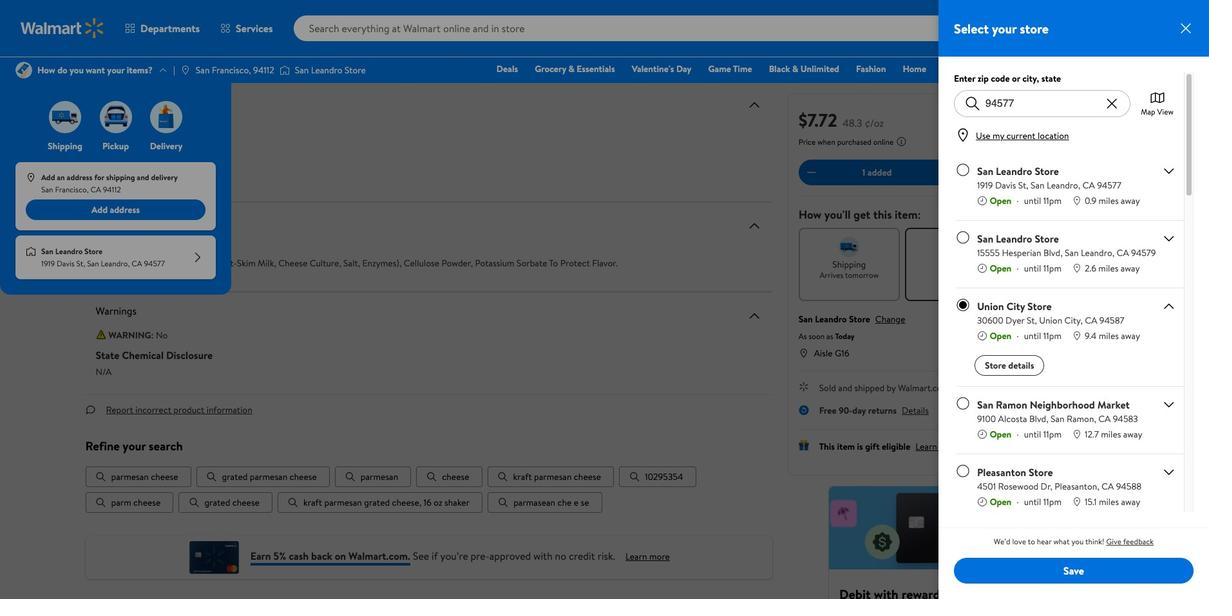 Task type: locate. For each thing, give the bounding box(es) containing it.
walmart+
[[1149, 62, 1188, 75]]

0 vertical spatial $7.72
[[1170, 32, 1184, 41]]

ingredients down add an address for shipping and delivery san francisco, ca 94112
[[96, 214, 146, 228]]

· down alcosta
[[1017, 428, 1019, 441]]

1 horizontal spatial shipping
[[833, 258, 866, 271]]

2 vertical spatial your
[[123, 438, 146, 455]]

select store option group
[[954, 153, 1184, 600]]

open down 30600
[[990, 330, 1012, 343]]

&
[[568, 62, 575, 75], [792, 62, 798, 75]]

0 horizontal spatial &
[[568, 62, 575, 75]]

open · until 11pm down "hesperian"
[[990, 262, 1062, 275]]

leandro, up 2.6
[[1081, 247, 1115, 260]]

leandro, down location at the right top of page
[[1047, 179, 1080, 192]]

1 for 1  added
[[863, 166, 866, 179]]

· down '1919 davis st, san leandro, ca 94577.' element
[[1017, 195, 1019, 207]]

store details
[[985, 359, 1034, 372]]

details up items?
[[119, 48, 144, 61]]

address right an
[[67, 172, 92, 183]]

1 horizontal spatial 94577
[[1097, 179, 1122, 192]]

0 vertical spatial delivery
[[150, 140, 183, 153]]

refrigerated up safe
[[96, 136, 145, 148]]

clear zip code or city, state field image
[[1104, 96, 1120, 111]]

how left "you'll"
[[799, 207, 822, 223]]

miles right 0.9
[[1099, 195, 1119, 207]]

details for more details
[[119, 48, 144, 61]]

open up 15555
[[990, 195, 1012, 207]]

0 horizontal spatial more
[[649, 551, 670, 564]]

4 open from the top
[[990, 428, 1012, 441]]

details
[[119, 48, 144, 61], [1008, 359, 1034, 372]]

1 vertical spatial 94112
[[103, 184, 121, 195]]

grated parmesan cheese button
[[196, 467, 330, 488]]

item:
[[895, 207, 921, 223]]

add for add address
[[92, 204, 108, 216]]

1 horizontal spatial you
[[1072, 537, 1084, 548]]

capital one  earn 5% cash back on walmart.com. see if you're pre-approved with no credit risk. learn more element
[[626, 551, 670, 565]]

2 open from the top
[[990, 262, 1012, 275]]

more right eligible
[[940, 441, 960, 454]]

away for 1919
[[1121, 195, 1140, 207]]

0 vertical spatial kraft
[[513, 471, 532, 484]]

add inside add an address for shipping and delivery san francisco, ca 94112
[[41, 172, 55, 183]]

francisco, right |
[[212, 64, 251, 77]]

1 horizontal spatial more
[[940, 441, 960, 454]]

5 11pm from the top
[[1043, 496, 1062, 509]]

1 horizontal spatial francisco,
[[212, 64, 251, 77]]

0 horizontal spatial 1
[[863, 166, 866, 179]]

your down more details
[[107, 64, 125, 77]]

protect
[[560, 257, 590, 270]]

0 horizontal spatial add
[[41, 172, 55, 183]]

kraft down grated parmesan cheese
[[303, 497, 322, 510]]

intent image for pickup image
[[946, 237, 966, 258]]

away down 94588
[[1121, 496, 1140, 509]]

game time link
[[703, 62, 758, 76]]

1 vertical spatial learn
[[626, 551, 647, 564]]

2 ingredients from the top
[[96, 239, 147, 253]]

select your store dialog
[[939, 0, 1209, 600]]

union up 30600
[[977, 300, 1004, 314]]

10295354
[[645, 471, 683, 484]]

away down 94587
[[1121, 330, 1140, 343]]

cheese inside button
[[133, 497, 161, 510]]

fashion link
[[850, 62, 892, 76]]

miles right 15.1
[[1099, 496, 1119, 509]]

union city store store details image
[[1161, 299, 1177, 314]]

kraft
[[513, 471, 532, 484], [303, 497, 322, 510]]

1 horizontal spatial cheese
[[278, 257, 308, 270]]

how left do
[[37, 64, 55, 77]]

san leandro store store details image
[[1161, 231, 1177, 247]]

game time
[[708, 62, 752, 75]]

pleasanton,
[[1055, 481, 1099, 493]]

1 horizontal spatial instructions
[[161, 155, 215, 169]]

until down "hesperian"
[[1024, 262, 1041, 275]]

san leandro store 1919 davis st, san leandro, ca 94577 down location at the right top of page
[[977, 164, 1122, 192]]

refrigerated
[[96, 136, 145, 148], [96, 172, 145, 185]]

2 vertical spatial st,
[[1027, 314, 1037, 327]]

free
[[820, 405, 837, 417]]

2 open · until 11pm from the top
[[990, 262, 1062, 275]]

pleasanton store 4501 rosewood dr, pleasanton, ca 94588
[[977, 466, 1142, 493]]

kraft for kraft parmesan grated cheese, 16 oz shaker
[[303, 497, 322, 510]]

instructions up delivery
[[161, 155, 215, 169]]

miles down 94587
[[1099, 330, 1119, 343]]

away right 0.9
[[1121, 195, 1140, 207]]

leandro, inside san leandro store 15555 hesperian blvd, san leandro, ca 94579
[[1081, 247, 1115, 260]]

your left store
[[992, 20, 1017, 37]]

davis down my at the top right of page
[[995, 179, 1016, 192]]

· down "hesperian"
[[1017, 262, 1019, 275]]

learn right eligible
[[916, 441, 938, 454]]

0 vertical spatial learn
[[916, 441, 938, 454]]

Enter zip code or city, state text field
[[980, 91, 1104, 117]]

4 until from the top
[[1024, 428, 1041, 441]]

11pm down 15555 hesperian blvd, san leandro, ca 94579. element
[[1043, 262, 1062, 275]]

parmesan cheese list item
[[85, 467, 191, 488]]

your
[[992, 20, 1017, 37], [107, 64, 125, 77], [123, 438, 146, 455]]

cash
[[289, 550, 309, 564]]

11pm down the 30600 dyer st, union city, ca 94587. element
[[1043, 330, 1062, 343]]

0 vertical spatial st,
[[1018, 179, 1029, 192]]

1 left added
[[863, 166, 866, 179]]

0 vertical spatial details
[[119, 48, 144, 61]]

st, left parmesan
[[76, 258, 85, 269]]

1 inside 1 $7.72
[[1181, 14, 1183, 25]]

0 vertical spatial blvd,
[[1044, 247, 1063, 260]]

1 open · until 11pm from the top
[[990, 195, 1062, 207]]

None radio
[[957, 164, 970, 177], [957, 465, 970, 478], [957, 164, 970, 177], [957, 465, 970, 478]]

until
[[1024, 195, 1041, 207], [1024, 262, 1041, 275], [1024, 330, 1041, 343], [1024, 428, 1041, 441], [1024, 496, 1041, 509]]

5 open · until 11pm from the top
[[990, 496, 1062, 509]]

and inside add an address for shipping and delivery san francisco, ca 94112
[[137, 172, 149, 183]]

1 open from the top
[[990, 195, 1012, 207]]

delivery down intent image for delivery
[[1046, 258, 1079, 271]]

store inside san leandro store change as soon as today
[[849, 313, 871, 326]]

ca
[[1083, 179, 1095, 192], [90, 184, 101, 195], [1117, 247, 1129, 260], [132, 258, 142, 269], [1085, 314, 1097, 327], [1098, 413, 1111, 426], [1102, 481, 1114, 493]]

1 horizontal spatial kraft
[[513, 471, 532, 484]]

add inside button
[[92, 204, 108, 216]]

1 horizontal spatial union
[[1039, 314, 1062, 327]]

address down add an address for shipping and delivery san francisco, ca 94112
[[110, 204, 140, 216]]

1 vertical spatial $7.72
[[799, 108, 838, 133]]

ingredients up parmesan
[[96, 239, 147, 253]]

0 horizontal spatial how
[[37, 64, 55, 77]]

2 · from the top
[[1017, 262, 1019, 275]]

|
[[173, 64, 175, 77]]

your inside 'dialog'
[[992, 20, 1017, 37]]

0 vertical spatial shipping
[[48, 140, 82, 153]]

milk,
[[258, 257, 276, 270]]

4 open · until 11pm from the top
[[990, 428, 1062, 441]]

· for rosewood
[[1017, 496, 1019, 509]]

1 vertical spatial you
[[1072, 537, 1084, 548]]

 image right |
[[180, 65, 191, 75]]

open for 15555
[[990, 262, 1012, 275]]

parmesan
[[96, 257, 134, 270]]

94577 left (pasteurized
[[144, 258, 165, 269]]

add for add an address for shipping and delivery san francisco, ca 94112
[[41, 172, 55, 183]]

1 vertical spatial your
[[107, 64, 125, 77]]

0 vertical spatial 94577
[[1097, 179, 1122, 192]]

delivery up delivery
[[150, 140, 183, 153]]

ingredients for ingredients
[[96, 214, 146, 228]]

open · until 11pm down alcosta
[[990, 428, 1062, 441]]

shipping for shipping
[[48, 140, 82, 153]]

 image for delivery
[[150, 101, 182, 133]]

1 horizontal spatial add
[[92, 204, 108, 216]]

warnings image
[[747, 308, 762, 324]]

map
[[1141, 107, 1155, 117]]

cheese right parmesan
[[136, 257, 165, 270]]

open · until 11pm
[[990, 195, 1062, 207], [990, 262, 1062, 275], [990, 330, 1062, 343], [990, 428, 1062, 441], [990, 496, 1062, 509]]

e
[[574, 497, 579, 510]]

your up parmesan cheese list item
[[123, 438, 146, 455]]

delivery for delivery not available
[[1046, 258, 1079, 271]]

1 horizontal spatial 1919
[[977, 179, 993, 192]]

10295354 button
[[619, 467, 696, 488]]

2.6
[[1085, 262, 1096, 275]]

cheese right milk,
[[278, 257, 308, 270]]

1 horizontal spatial san leandro store 1919 davis st, san leandro, ca 94577
[[977, 164, 1122, 192]]

 image
[[15, 62, 32, 79], [279, 64, 290, 77], [49, 101, 81, 133], [100, 101, 132, 133], [150, 101, 182, 133], [26, 247, 36, 257]]

ingredients for ingredients parmesan cheese (pasteurized part-skim milk, cheese culture, salt, enzymes), cellulose powder, potassium sorbate to protect flavor.
[[96, 239, 147, 253]]

1 horizontal spatial $7.72
[[1170, 32, 1184, 41]]

san leandro store
[[295, 64, 366, 77]]

details for store details
[[1008, 359, 1034, 372]]

ca down market
[[1098, 413, 1111, 426]]

shipping button
[[46, 98, 84, 153]]

grated down parmesan button
[[364, 497, 390, 510]]

store inside union city store 30600 dyer st, union city, ca 94587
[[1028, 300, 1052, 314]]

1 vertical spatial add
[[92, 204, 108, 216]]

as
[[827, 331, 834, 342]]

0 vertical spatial francisco,
[[212, 64, 251, 77]]

 image for shipping
[[49, 101, 81, 133]]

·
[[1017, 195, 1019, 207], [1017, 262, 1019, 275], [1017, 330, 1019, 343], [1017, 428, 1019, 441], [1017, 496, 1019, 509]]

0 horizontal spatial $7.72
[[799, 108, 838, 133]]

miles right the 12.7
[[1101, 428, 1121, 441]]

blvd, inside san leandro store 15555 hesperian blvd, san leandro, ca 94579
[[1044, 247, 1063, 260]]

warnings
[[96, 304, 137, 318]]

0 horizontal spatial francisco,
[[55, 184, 89, 195]]

0 vertical spatial 1
[[1181, 14, 1183, 25]]

· for 15555
[[1017, 262, 1019, 275]]

3 open from the top
[[990, 330, 1012, 343]]

30600
[[977, 314, 1003, 327]]

open down 4501
[[990, 496, 1012, 509]]

grated
[[222, 471, 248, 484], [204, 497, 230, 510], [364, 497, 390, 510]]

address inside add an address for shipping and delivery san francisco, ca 94112
[[67, 172, 92, 183]]

1 horizontal spatial learn
[[916, 441, 938, 454]]

 image left an
[[26, 173, 36, 183]]

shipping inside button
[[48, 140, 82, 153]]

san inside add an address for shipping and delivery san francisco, ca 94112
[[41, 184, 53, 195]]

you
[[70, 64, 84, 77], [1072, 537, 1084, 548]]

learn
[[916, 441, 938, 454], [626, 551, 647, 564]]

today
[[836, 331, 855, 342]]

15555 hesperian blvd, san leandro, ca 94579. element
[[977, 247, 1156, 260]]

0 vertical spatial address
[[67, 172, 92, 183]]

city
[[1006, 300, 1025, 314]]

0 horizontal spatial and
[[137, 172, 149, 183]]

approved
[[489, 550, 531, 564]]

1 cheese from the left
[[136, 257, 165, 270]]

market
[[1098, 398, 1130, 412]]

0 horizontal spatial  image
[[26, 173, 36, 183]]

st, down use my current location
[[1018, 179, 1029, 192]]

 image inside the delivery button
[[150, 101, 182, 133]]

0 vertical spatial and
[[137, 172, 149, 183]]

shipping up an
[[48, 140, 82, 153]]

& right grocery
[[568, 62, 575, 75]]

open down alcosta
[[990, 428, 1012, 441]]

0 vertical spatial add
[[41, 172, 55, 183]]

· down "dyer"
[[1017, 330, 1019, 343]]

1 horizontal spatial details
[[1008, 359, 1034, 372]]

parmesan cheese
[[111, 471, 178, 484]]

1 vertical spatial more
[[649, 551, 670, 564]]

0 horizontal spatial cheese
[[136, 257, 165, 270]]

1 vertical spatial ingredients
[[96, 239, 147, 253]]

time
[[733, 62, 752, 75]]

you right do
[[70, 64, 84, 77]]

· for 30600
[[1017, 330, 1019, 343]]

0 horizontal spatial address
[[67, 172, 92, 183]]

30600 dyer st, union city, ca 94587. element
[[977, 314, 1140, 327]]

you right 'what'
[[1072, 537, 1084, 548]]

 image inside shipping button
[[49, 101, 81, 133]]

4501 rosewood dr, pleasanton, ca 94588. element
[[977, 481, 1142, 494]]

1 horizontal spatial davis
[[995, 179, 1016, 192]]

0 horizontal spatial kraft
[[303, 497, 322, 510]]

94577 up 0.9 miles away
[[1097, 179, 1122, 192]]

1 vertical spatial address
[[110, 204, 140, 216]]

st, inside union city store 30600 dyer st, union city, ca 94587
[[1027, 314, 1037, 327]]

ca down for
[[90, 184, 101, 195]]

parmesan for grated parmesan cheese
[[250, 471, 287, 484]]

1 vertical spatial shipping
[[833, 258, 866, 271]]

0 horizontal spatial shipping
[[48, 140, 82, 153]]

to
[[1028, 537, 1035, 548]]

until down dr, at the right of the page
[[1024, 496, 1041, 509]]

1 · from the top
[[1017, 195, 1019, 207]]

away down 94583
[[1123, 428, 1143, 441]]

until down '1919 davis st, san leandro, ca 94577.' element
[[1024, 195, 1041, 207]]

1 vertical spatial kraft
[[303, 497, 322, 510]]

1 refrigerated from the top
[[96, 136, 145, 148]]

walmart image
[[21, 18, 104, 39]]

more right risk.
[[649, 551, 670, 564]]

parmesan button
[[335, 467, 411, 488]]

$7.72 up walmart+ on the top right of page
[[1170, 32, 1184, 41]]

1919
[[977, 179, 993, 192], [41, 258, 55, 269]]

black
[[769, 62, 790, 75]]

ingredients inside ingredients parmesan cheese (pasteurized part-skim milk, cheese culture, salt, enzymes), cellulose powder, potassium sorbate to protect flavor.
[[96, 239, 147, 253]]

details inside the select store option group
[[1008, 359, 1034, 372]]

city,
[[1022, 72, 1039, 85]]

0 vertical spatial your
[[992, 20, 1017, 37]]

3 · from the top
[[1017, 330, 1019, 343]]

leandro inside san leandro store 15555 hesperian blvd, san leandro, ca 94579
[[996, 232, 1032, 246]]

1 ingredients from the top
[[96, 214, 146, 228]]

st, for san leandro store
[[1018, 179, 1029, 192]]

1 horizontal spatial  image
[[180, 65, 191, 75]]

list
[[85, 467, 773, 513]]

0 horizontal spatial learn
[[626, 551, 647, 564]]

shipping down intent image for shipping
[[833, 258, 866, 271]]

0 horizontal spatial delivery
[[150, 140, 183, 153]]

san leandro store change as soon as today
[[799, 313, 906, 342]]

kraft
[[96, 15, 115, 28]]

parm
[[111, 497, 131, 510]]

add left an
[[41, 172, 55, 183]]

shipping for shipping arrives tomorrow
[[833, 258, 866, 271]]

1 horizontal spatial &
[[792, 62, 798, 75]]

home
[[903, 62, 926, 75]]

4 · from the top
[[1017, 428, 1019, 441]]

francisco,
[[212, 64, 251, 77], [55, 184, 89, 195]]

kraft inside button
[[513, 471, 532, 484]]

cheese
[[136, 257, 165, 270], [278, 257, 308, 270]]

5 · from the top
[[1017, 496, 1019, 509]]

how for how do you want your items?
[[37, 64, 55, 77]]

1 vertical spatial 1919
[[41, 258, 55, 269]]

san leandro store 1919 davis st, san leandro, ca 94577
[[977, 164, 1122, 192], [41, 246, 165, 269]]

2 11pm from the top
[[1043, 262, 1062, 275]]

hesperian
[[1002, 247, 1041, 260]]

grocery & essentials
[[535, 62, 615, 75]]

parmesan inside 'list item'
[[250, 471, 287, 484]]

shipping inside shipping arrives tomorrow
[[833, 258, 866, 271]]

blvd, right alcosta
[[1029, 413, 1049, 426]]

capitalone image
[[188, 542, 240, 575]]

 image inside pickup button
[[100, 101, 132, 133]]

parmasean che e se list item
[[488, 493, 602, 513]]

get
[[854, 207, 871, 223]]

ca up the 15.1 miles away
[[1102, 481, 1114, 493]]

francisco, down an
[[55, 184, 89, 195]]

11pm down dr, at the right of the page
[[1043, 496, 1062, 509]]

open · until 11pm for 15555
[[990, 262, 1062, 275]]

0 vertical spatial instructions
[[96, 118, 149, 132]]

save
[[1064, 564, 1084, 578]]

5 open from the top
[[990, 496, 1012, 509]]

0 vertical spatial more
[[940, 441, 960, 454]]

1 & from the left
[[568, 62, 575, 75]]

kraft parmesan grated cheese, 16 oz shaker
[[303, 497, 470, 510]]

0 vertical spatial 1919
[[977, 179, 993, 192]]

grated for grated cheese
[[204, 497, 230, 510]]

9.4 miles away
[[1085, 330, 1140, 343]]

with
[[534, 550, 553, 564]]

see
[[413, 550, 429, 564]]

0 horizontal spatial union
[[977, 300, 1004, 314]]

0 vertical spatial how
[[37, 64, 55, 77]]

instructions up pickup
[[96, 118, 149, 132]]

open · until 11pm down rosewood
[[990, 496, 1062, 509]]

open for 30600
[[990, 330, 1012, 343]]

parm cheese list item
[[85, 493, 174, 513]]

11pm for market
[[1043, 428, 1062, 441]]

parmesan up parm cheese button
[[111, 471, 149, 484]]

unlimited
[[801, 62, 839, 75]]

valentine's day link
[[626, 62, 697, 76]]

1 until from the top
[[1024, 195, 1041, 207]]

0 horizontal spatial 94577
[[144, 258, 165, 269]]

0 horizontal spatial details
[[119, 48, 144, 61]]

2 & from the left
[[792, 62, 798, 75]]

delivery inside the delivery not available
[[1046, 258, 1079, 271]]

ca inside the san ramon neighborhood market 9100 alcosta blvd, san ramon, ca 94583
[[1098, 413, 1111, 426]]

1 horizontal spatial 1
[[1181, 14, 1183, 25]]

miles for rosewood
[[1099, 496, 1119, 509]]

3 open · until 11pm from the top
[[990, 330, 1062, 343]]

1 up walmart+ on the top right of page
[[1181, 14, 1183, 25]]

1 vertical spatial delivery
[[1046, 258, 1079, 271]]

2.6 miles away
[[1085, 262, 1140, 275]]

grated cheese
[[204, 497, 260, 510]]

online
[[874, 137, 894, 148]]

parmesan down parmesan list item on the bottom left of page
[[324, 497, 362, 510]]

details up ramon
[[1008, 359, 1034, 372]]

parmesan
[[111, 471, 149, 484], [250, 471, 287, 484], [361, 471, 398, 484], [534, 471, 572, 484], [324, 497, 362, 510]]

home link
[[897, 62, 932, 76]]

2 until from the top
[[1024, 262, 1041, 275]]

add down add an address for shipping and delivery san francisco, ca 94112
[[92, 204, 108, 216]]

map view button
[[1141, 90, 1174, 117]]

list containing parmesan cheese
[[85, 467, 773, 513]]

15.1
[[1085, 496, 1097, 509]]

4 11pm from the top
[[1043, 428, 1062, 441]]

handling
[[118, 155, 159, 169]]

$7.72 up when
[[799, 108, 838, 133]]

0 horizontal spatial davis
[[57, 258, 75, 269]]

away for market
[[1123, 428, 1143, 441]]

3 11pm from the top
[[1043, 330, 1062, 343]]

5%
[[273, 550, 286, 564]]

until down "dyer"
[[1024, 330, 1041, 343]]

11pm down '1919 davis st, san leandro, ca 94577.' element
[[1043, 195, 1062, 207]]

select your store
[[954, 20, 1049, 37]]

1 horizontal spatial delivery
[[1046, 258, 1079, 271]]

open down 15555
[[990, 262, 1012, 275]]

miles for 15555
[[1099, 262, 1119, 275]]

legal information image
[[897, 137, 907, 147]]

3 until from the top
[[1024, 330, 1041, 343]]

cheese list item
[[416, 467, 482, 488]]

 image
[[180, 65, 191, 75], [26, 173, 36, 183]]

and right "sold"
[[839, 382, 853, 395]]

store inside pleasanton store 4501 rosewood dr, pleasanton, ca 94588
[[1029, 466, 1053, 480]]

1 for 1 $7.72
[[1181, 14, 1183, 25]]

grated inside 'list item'
[[222, 471, 248, 484]]

registry
[[1040, 62, 1072, 75]]

1 horizontal spatial address
[[110, 204, 140, 216]]

parmesan for kraft parmesan grated cheese, 16 oz shaker
[[324, 497, 362, 510]]

view
[[1157, 107, 1174, 117]]

0 vertical spatial refrigerated
[[96, 136, 145, 148]]

0 vertical spatial davis
[[995, 179, 1016, 192]]

1
[[1181, 14, 1183, 25], [863, 166, 866, 179]]

0 vertical spatial you
[[70, 64, 84, 77]]

away down 94579
[[1121, 262, 1140, 275]]

parmasean
[[514, 497, 555, 510]]

1 horizontal spatial and
[[839, 382, 853, 395]]

davis left parmesan
[[57, 258, 75, 269]]

1 horizontal spatial how
[[799, 207, 822, 223]]

open · until 11pm down '1919 davis st, san leandro, ca 94577.' element
[[990, 195, 1062, 207]]

soon
[[809, 331, 825, 342]]

48.3
[[843, 116, 863, 130]]

san leandro store 1919 davis st, san leandro, ca 94577 down add address button at the top of the page
[[41, 246, 165, 269]]

1 vertical spatial how
[[799, 207, 822, 223]]

refine
[[85, 438, 120, 455]]

open · until 11pm down "dyer"
[[990, 330, 1062, 343]]

11pm for rosewood
[[1043, 496, 1062, 509]]

11pm down 9100 alcosta blvd, san ramon, ca 94583. element
[[1043, 428, 1062, 441]]

blvd, up not
[[1044, 247, 1063, 260]]

& inside "link"
[[568, 62, 575, 75]]

0 horizontal spatial san leandro store 1919 davis st, san leandro, ca 94577
[[41, 246, 165, 269]]

0 vertical spatial 94112
[[253, 64, 274, 77]]

delivery inside button
[[150, 140, 183, 153]]

details inside button
[[119, 48, 144, 61]]

1 11pm from the top
[[1043, 195, 1062, 207]]

0 vertical spatial union
[[977, 300, 1004, 314]]

miles right 2.6
[[1099, 262, 1119, 275]]

· down rosewood
[[1017, 496, 1019, 509]]

None radio
[[957, 231, 970, 244], [957, 299, 970, 312], [957, 398, 970, 410], [957, 231, 970, 244], [957, 299, 970, 312], [957, 398, 970, 410]]

0 vertical spatial ingredients
[[96, 214, 146, 228]]

valentine's day
[[632, 62, 692, 75]]

parmesan up parmasean che e se on the left bottom
[[534, 471, 572, 484]]

leandro
[[311, 64, 342, 77], [996, 164, 1032, 178], [996, 232, 1032, 246], [55, 246, 83, 257], [815, 313, 847, 326]]

1 vertical spatial francisco,
[[55, 184, 89, 195]]

0 horizontal spatial 94112
[[103, 184, 121, 195]]

1 vertical spatial san leandro store 1919 davis st, san leandro, ca 94577
[[41, 246, 165, 269]]

0 horizontal spatial you
[[70, 64, 84, 77]]

st, right "dyer"
[[1027, 314, 1037, 327]]

grated down the grated parmesan cheese button
[[204, 497, 230, 510]]

your for refine
[[123, 438, 146, 455]]

0 vertical spatial san leandro store 1919 davis st, san leandro, ca 94577
[[977, 164, 1122, 192]]

5 until from the top
[[1024, 496, 1041, 509]]

union left city,
[[1039, 314, 1062, 327]]

kraft inside button
[[303, 497, 322, 510]]

until down alcosta
[[1024, 428, 1041, 441]]

9100 alcosta blvd, san ramon, ca 94583. element
[[977, 413, 1143, 426]]

walmart.com
[[898, 382, 950, 395]]



Task type: vqa. For each thing, say whether or not it's contained in the screenshot.
Save 'button'
yes



Task type: describe. For each thing, give the bounding box(es) containing it.
until for 30600
[[1024, 330, 1041, 343]]

ingredients image
[[747, 218, 762, 234]]

flavor.
[[592, 257, 618, 270]]

leandro inside san leandro store change as soon as today
[[815, 313, 847, 326]]

change button
[[876, 313, 906, 326]]

to
[[549, 257, 558, 270]]

intent image for shipping image
[[839, 237, 860, 258]]

st, for union city store
[[1027, 314, 1037, 327]]

· for 1919
[[1017, 195, 1019, 207]]

delivery for delivery
[[150, 140, 183, 153]]

san inside san leandro store change as soon as today
[[799, 313, 813, 326]]

2 cheese from the left
[[278, 257, 308, 270]]

kraft parmesan cheese
[[513, 471, 601, 484]]

open for 1919
[[990, 195, 1012, 207]]

1 vertical spatial davis
[[57, 258, 75, 269]]

parmesan for kraft parmesan cheese
[[534, 471, 572, 484]]

warning:
[[109, 329, 154, 342]]

warning: no
[[109, 329, 168, 342]]

grated parmesan cheese list item
[[196, 467, 330, 488]]

intent image for delivery image
[[1052, 237, 1073, 258]]

powder,
[[442, 257, 473, 270]]

· for market
[[1017, 428, 1019, 441]]

sold and shipped by walmart.com
[[820, 382, 950, 395]]

pleasanton store store details image
[[1161, 465, 1177, 481]]

feedback
[[1123, 537, 1154, 548]]

union city store 30600 dyer st, union city, ca 94587
[[977, 300, 1124, 327]]

ca inside union city store 30600 dyer st, union city, ca 94587
[[1085, 314, 1097, 327]]

leandro, for 0.9
[[1047, 179, 1080, 192]]

zip
[[978, 72, 989, 85]]

learn inside capital one  earn 5% cash back on walmart.com. see if you're pre-approved with no credit risk. learn more element
[[626, 551, 647, 564]]

gifting made easy image
[[799, 441, 809, 451]]

1  added
[[863, 166, 892, 179]]

 image for how do you want your items?
[[15, 62, 32, 79]]

enzymes),
[[362, 257, 402, 270]]

city,
[[1065, 314, 1083, 327]]

give
[[1106, 537, 1122, 548]]

kraft parmesan cheese button
[[487, 467, 614, 488]]

for
[[94, 172, 104, 183]]

ca inside pleasanton store 4501 rosewood dr, pleasanton, ca 94588
[[1102, 481, 1114, 493]]

until for rosewood
[[1024, 496, 1041, 509]]

no
[[156, 329, 168, 342]]

state
[[1041, 72, 1061, 85]]

how you'll get this item:
[[799, 207, 921, 223]]

walmart.com.
[[349, 550, 410, 564]]

away for 30600
[[1121, 330, 1140, 343]]

no
[[555, 550, 566, 564]]

away for rosewood
[[1121, 496, 1140, 509]]

san leandro store store details image
[[1161, 164, 1177, 179]]

open · until 11pm for rosewood
[[990, 496, 1062, 509]]

1 vertical spatial and
[[839, 382, 853, 395]]

shipping
[[106, 172, 135, 183]]

on
[[335, 550, 346, 564]]

open for market
[[990, 428, 1012, 441]]

1 vertical spatial st,
[[76, 258, 85, 269]]

9.4
[[1085, 330, 1097, 343]]

credit
[[569, 550, 595, 564]]

details
[[902, 405, 929, 417]]

16
[[424, 497, 432, 510]]

blvd, inside the san ramon neighborhood market 9100 alcosta blvd, san ramon, ca 94583
[[1029, 413, 1049, 426]]

oz
[[434, 497, 442, 510]]

you're
[[440, 550, 468, 564]]

¢/oz
[[865, 116, 884, 130]]

1 vertical spatial union
[[1039, 314, 1062, 327]]

0.9
[[1085, 195, 1097, 207]]

Search search field
[[294, 15, 991, 41]]

earn 5% cash back on walmart.com. see if you're pre-approved with no credit risk.
[[250, 550, 615, 564]]

when
[[818, 137, 836, 148]]

parm cheese button
[[85, 493, 174, 513]]

ca up 0.9
[[1083, 179, 1095, 192]]

miles for 1919
[[1099, 195, 1119, 207]]

until for 15555
[[1024, 262, 1041, 275]]

store inside san leandro store 15555 hesperian blvd, san leandro, ca 94579
[[1035, 232, 1059, 246]]

0 vertical spatial  image
[[180, 65, 191, 75]]

2 refrigerated from the top
[[96, 172, 145, 185]]

grated for grated parmesan cheese
[[222, 471, 248, 484]]

code
[[991, 72, 1010, 85]]

1 vertical spatial 94577
[[144, 258, 165, 269]]

away for 15555
[[1121, 262, 1140, 275]]

we'd
[[994, 537, 1010, 548]]

ramon
[[996, 398, 1027, 412]]

& for grocery
[[568, 62, 575, 75]]

earn
[[250, 550, 271, 564]]

dr,
[[1041, 481, 1053, 493]]

shaker
[[445, 497, 470, 510]]

0 horizontal spatial instructions
[[96, 118, 149, 132]]

1 $7.72
[[1170, 14, 1184, 41]]

parmasean che e se button
[[488, 493, 602, 513]]

by
[[887, 382, 896, 395]]

open for rosewood
[[990, 496, 1012, 509]]

grated cheese list item
[[179, 493, 272, 513]]

ca inside san leandro store 15555 hesperian blvd, san leandro, ca 94579
[[1117, 247, 1129, 260]]

day
[[853, 405, 866, 417]]

Walmart Site-Wide search field
[[294, 15, 991, 41]]

 image for san leandro store
[[279, 64, 290, 77]]

 image for pickup
[[100, 101, 132, 133]]

11pm for 1919
[[1043, 195, 1062, 207]]

decrease quantity kraft parmesan grated cheese, 16 oz shaker, current quantity 1 image
[[804, 165, 820, 180]]

price
[[799, 137, 816, 148]]

leandro, for 2.6
[[1081, 247, 1115, 260]]

close panel image
[[1178, 21, 1194, 36]]

love
[[1012, 537, 1026, 548]]

want
[[86, 64, 105, 77]]

1919 inside the select store option group
[[977, 179, 993, 192]]

fashion
[[856, 62, 886, 75]]

warning image
[[96, 330, 106, 340]]

& for black
[[792, 62, 798, 75]]

0 horizontal spatial 1919
[[41, 258, 55, 269]]

map view
[[1141, 107, 1174, 117]]

94579
[[1131, 247, 1156, 260]]

an
[[57, 172, 65, 183]]

as
[[799, 331, 807, 342]]

instructions refrigerated safe handling instructions refrigerated  .
[[96, 118, 215, 185]]

day
[[676, 62, 692, 75]]

kraft parmesan cheese list item
[[487, 467, 614, 488]]

registry link
[[1034, 62, 1078, 76]]

grated cheese button
[[179, 493, 272, 513]]

how for how you'll get this item:
[[799, 207, 822, 223]]

ca inside add an address for shipping and delivery san francisco, ca 94112
[[90, 184, 101, 195]]

ca up the warnings at the left of the page
[[132, 258, 142, 269]]

1 vertical spatial  image
[[26, 173, 36, 183]]

your for select
[[992, 20, 1017, 37]]

neighborhood
[[1030, 398, 1095, 412]]

11pm for 15555
[[1043, 262, 1062, 275]]

davis inside the select store option group
[[995, 179, 1016, 192]]

until for 1919
[[1024, 195, 1041, 207]]

directions image
[[747, 97, 762, 112]]

enter zip code or city, state
[[954, 72, 1061, 85]]

10295354 list item
[[619, 467, 696, 488]]

select
[[954, 20, 989, 37]]

black & unlimited link
[[763, 62, 845, 76]]

store
[[1020, 20, 1049, 37]]

kraft parmesan grated cheese, 16 oz shaker list item
[[278, 493, 483, 513]]

parmesan up kraft parmesan grated cheese, 16 oz shaker list item
[[361, 471, 398, 484]]

1919 davis st, san leandro, ca 94577. element
[[977, 179, 1140, 192]]

increase quantity kraft parmesan grated cheese, 16 oz shaker, current quantity 1 image
[[935, 165, 951, 180]]

miles for market
[[1101, 428, 1121, 441]]

state
[[96, 348, 119, 362]]

incorrect
[[135, 404, 171, 417]]

grocery
[[535, 62, 566, 75]]

item
[[837, 441, 855, 454]]

ingredients parmesan cheese (pasteurized part-skim milk, cheese culture, salt, enzymes), cellulose powder, potassium sorbate to protect flavor.
[[96, 239, 618, 270]]

1 vertical spatial instructions
[[161, 155, 215, 169]]

open · until 11pm for 1919
[[990, 195, 1062, 207]]

94577 inside the select store option group
[[1097, 179, 1122, 192]]

94112 inside add an address for shipping and delivery san francisco, ca 94112
[[103, 184, 121, 195]]

open · until 11pm for 30600
[[990, 330, 1062, 343]]

(pasteurized
[[167, 257, 215, 270]]

gift
[[866, 441, 880, 454]]

parmesan list item
[[335, 467, 411, 488]]

grocery & essentials link
[[529, 62, 621, 76]]

1 horizontal spatial 94112
[[253, 64, 274, 77]]

added
[[868, 166, 892, 179]]

kraft for kraft parmesan cheese
[[513, 471, 532, 484]]

francisco, inside add an address for shipping and delivery san francisco, ca 94112
[[55, 184, 89, 195]]

auto
[[1004, 62, 1023, 75]]

until for market
[[1024, 428, 1041, 441]]

electronics link
[[937, 62, 993, 76]]

cheese button
[[416, 467, 482, 488]]

san leandro store 1919 davis st, san leandro, ca 94577 inside the select store option group
[[977, 164, 1122, 192]]

leandro, up the warnings at the left of the page
[[101, 258, 130, 269]]

94587
[[1100, 314, 1124, 327]]

deals link
[[491, 62, 524, 76]]

miles for 30600
[[1099, 330, 1119, 343]]

shipping arrives tomorrow
[[820, 258, 879, 281]]

cheese inside 'list item'
[[290, 471, 317, 484]]

you inside select your store 'dialog'
[[1072, 537, 1084, 548]]

open · until 11pm for market
[[990, 428, 1062, 441]]

san ramon neighborhood market store details image
[[1161, 398, 1177, 413]]

address inside button
[[110, 204, 140, 216]]

returns
[[869, 405, 897, 417]]

n/a
[[96, 366, 112, 378]]

change
[[876, 313, 906, 326]]

game
[[708, 62, 731, 75]]

information
[[207, 404, 252, 417]]

grated inside button
[[364, 497, 390, 510]]

do
[[57, 64, 67, 77]]

san francisco, 94112
[[196, 64, 274, 77]]

add an address for shipping and delivery san francisco, ca 94112
[[41, 172, 178, 195]]

11pm for 30600
[[1043, 330, 1062, 343]]



